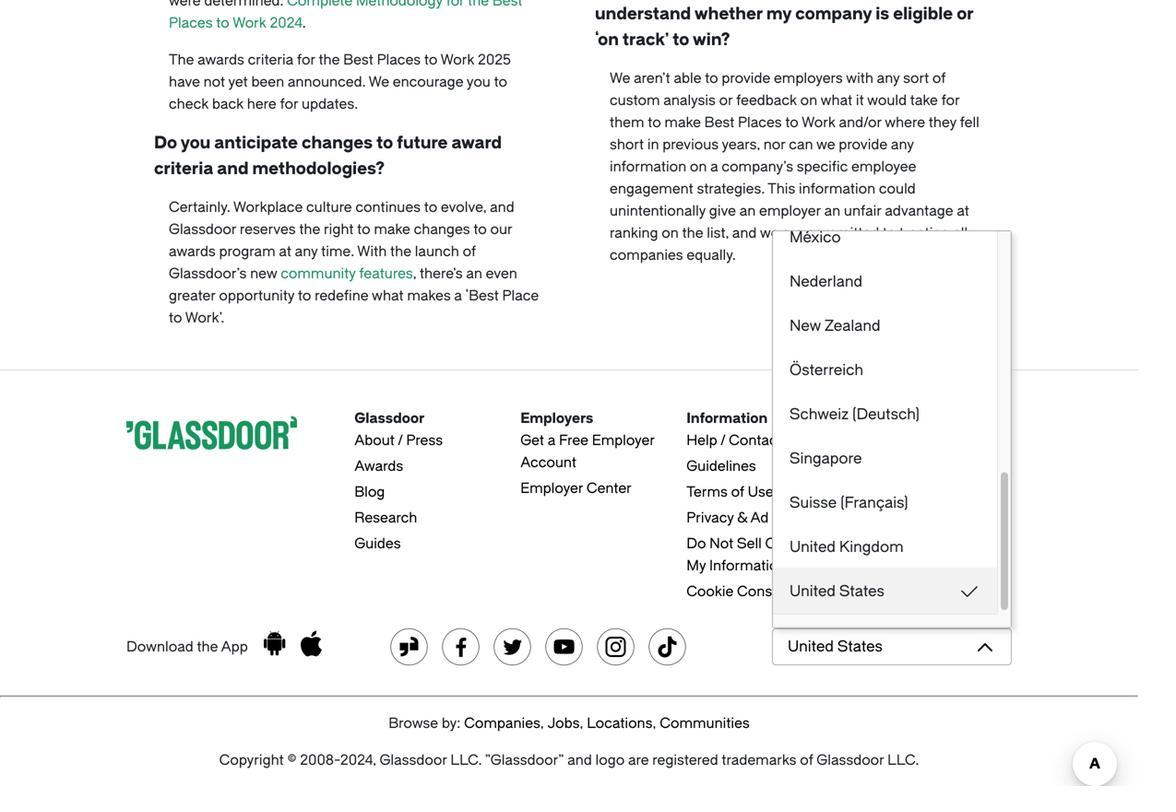 Task type: describe. For each thing, give the bounding box(es) containing it.
download the app
[[126, 639, 248, 656]]

méxico
[[790, 229, 841, 246]]

get
[[520, 433, 544, 449]]

short
[[610, 137, 644, 153]]

0 vertical spatial we
[[816, 137, 835, 153]]

awards inside "certainly. workplace culture continues to evolve, and glassdoor reserves the right to make changes to our awards program at any time. with the launch of glassdoor's new"
[[169, 244, 216, 260]]

employer
[[759, 203, 821, 220]]

of right trademarks on the bottom right of page
[[800, 753, 813, 769]]

app
[[221, 639, 248, 656]]

not
[[709, 536, 733, 553]]

awards inside the awards criteria for the best places to work 2025 have not yet been announced. we encourage you to check back here for updates.
[[197, 52, 244, 68]]

and/or
[[839, 114, 882, 131]]

jobs link
[[548, 716, 580, 732]]

1 horizontal spatial on
[[690, 159, 707, 175]]

cookie consent tool link
[[686, 584, 824, 600]]

in
[[647, 137, 659, 153]]

1 vertical spatial information
[[709, 558, 786, 575]]

research link
[[354, 510, 417, 527]]

terms of use link
[[686, 484, 774, 501]]

to left treating
[[883, 225, 896, 242]]

nor
[[763, 137, 785, 153]]

redefine
[[315, 288, 369, 304]]

account
[[520, 455, 576, 471]]

2 llc. from the left
[[887, 753, 919, 769]]

certainly. workplace culture continues to evolve, and glassdoor reserves the right to make changes to our awards program at any time. with the launch of glassdoor's new
[[169, 199, 514, 282]]

you inside the awards criteria for the best places to work 2025 have not yet been announced. we encourage you to check back here for updates.
[[467, 74, 491, 90]]

announced.
[[288, 74, 365, 90]]

criteria inside do you anticipate changes to future award criteria and methodologies?
[[154, 159, 213, 178]]

yet
[[228, 74, 248, 90]]

complete methodology for the best places to work 2024 link
[[169, 0, 523, 31]]

choices
[[772, 510, 827, 527]]

changes inside "certainly. workplace culture continues to evolve, and glassdoor reserves the right to make changes to our awards program at any time. with the launch of glassdoor's new"
[[414, 221, 470, 238]]

to down community on the top of page
[[298, 288, 311, 304]]

information help / contact us guidelines terms of use privacy & ad choices do not sell or share my information cookie consent tool
[[686, 410, 827, 600]]

glassdoor's
[[169, 266, 247, 282]]

give
[[709, 203, 736, 220]]

do not sell or share my information link
[[686, 536, 824, 575]]

and inside "certainly. workplace culture continues to evolve, and glassdoor reserves the right to make changes to our awards program at any time. with the launch of glassdoor's new"
[[490, 199, 514, 216]]

nederland
[[790, 273, 862, 291]]

any inside "certainly. workplace culture continues to evolve, and glassdoor reserves the right to make changes to our awards program at any time. with the launch of glassdoor's new"
[[295, 244, 318, 260]]

1 vertical spatial are
[[628, 753, 649, 769]]

future
[[397, 133, 448, 153]]

1 vertical spatial employer
[[520, 481, 583, 497]]

committed
[[807, 225, 879, 242]]

to right right at left top
[[357, 221, 370, 238]]

communities link
[[660, 716, 750, 732]]

the inside complete methodology for the best places to work 2024
[[468, 0, 489, 9]]

glassdoor logo image
[[126, 408, 297, 465]]

terms
[[686, 484, 728, 501]]

engagement
[[610, 181, 693, 197]]

the left right at left top
[[299, 221, 320, 238]]

changes inside do you anticipate changes to future award criteria and methodologies?
[[302, 133, 373, 153]]

careers
[[852, 458, 904, 475]]

here
[[247, 96, 276, 113]]

new
[[250, 266, 277, 282]]

kingdom
[[839, 539, 904, 556]]

the left app
[[197, 639, 218, 656]]

to inside do you anticipate changes to future award criteria and methodologies?
[[376, 133, 393, 153]]

list,
[[707, 225, 729, 242]]

copyright © 2008-2024, glassdoor llc. "glassdoor" and logo are registered trademarks of glassdoor llc.
[[219, 753, 919, 769]]

logo
[[595, 753, 625, 769]]

reserves
[[240, 221, 296, 238]]

0 vertical spatial information
[[610, 159, 686, 175]]

treating
[[899, 225, 950, 242]]

the up features
[[390, 244, 411, 260]]

this
[[768, 181, 795, 197]]

us inside the information help / contact us guidelines terms of use privacy & ad choices do not sell or share my information cookie consent tool
[[785, 433, 803, 449]]

encourage
[[393, 74, 464, 90]]

2024
[[270, 15, 302, 31]]

work inside the we aren't able to provide employers with any sort of custom analysis or feedback on what it would take for them to make best places to work and/or where they fell short in previous years, nor can we provide any information on a company's specific employee engagement strategies. this information could unintentionally give an employer an unfair advantage at ranking on the list, and we are committed to treating all companies equally.
[[802, 114, 835, 131]]

or
[[765, 536, 781, 553]]

locations link
[[587, 716, 653, 732]]

feedback
[[736, 92, 797, 109]]

of inside "certainly. workplace culture continues to evolve, and glassdoor reserves the right to make changes to our awards program at any time. with the launch of glassdoor's new"
[[463, 244, 476, 260]]

sort
[[903, 70, 929, 87]]

launch
[[415, 244, 459, 260]]

guidelines
[[686, 458, 756, 475]]

1 horizontal spatial an
[[739, 203, 756, 220]]

about
[[354, 433, 395, 449]]

a inside , there's an even greater opportunity to redefine what makes a 'best place to work'.
[[454, 288, 462, 304]]

glassdoor down the browse at left
[[379, 753, 447, 769]]

privacy
[[686, 510, 734, 527]]

years,
[[722, 137, 760, 153]]

browse
[[389, 716, 438, 732]]

complete
[[287, 0, 352, 9]]

strategies.
[[697, 181, 765, 197]]

an inside , there's an even greater opportunity to redefine what makes a 'best place to work'.
[[466, 266, 482, 282]]

employers
[[520, 410, 593, 427]]

make inside "certainly. workplace culture continues to evolve, and glassdoor reserves the right to make changes to our awards program at any time. with the launch of glassdoor's new"
[[374, 221, 410, 238]]

österreich
[[790, 362, 863, 379]]

0 vertical spatial information
[[686, 410, 768, 427]]

glassdoor right trademarks on the bottom right of page
[[817, 753, 884, 769]]

to inside complete methodology for the best places to work 2024
[[216, 15, 229, 31]]

united for united kingdom
[[790, 539, 836, 556]]

1 vertical spatial provide
[[839, 137, 888, 153]]

and inside do you anticipate changes to future award criteria and methodologies?
[[217, 159, 249, 178]]

Select your country button
[[772, 629, 1012, 666]]

what inside , there's an even greater opportunity to redefine what makes a 'best place to work'.
[[372, 288, 404, 304]]

download
[[126, 639, 193, 656]]

at inside "certainly. workplace culture continues to evolve, and glassdoor reserves the right to make changes to our awards program at any time. with the launch of glassdoor's new"
[[279, 244, 291, 260]]

could
[[879, 181, 916, 197]]

anticipate
[[214, 133, 298, 153]]

our
[[490, 221, 512, 238]]

to down 2025
[[494, 74, 507, 90]]

award
[[451, 133, 502, 153]]

share
[[785, 536, 824, 553]]

opportunity
[[219, 288, 294, 304]]

glassdoor about / press awards blog research guides
[[354, 410, 443, 553]]

suisse (français)
[[790, 495, 908, 512]]

to up 'encourage'
[[424, 52, 437, 68]]

where
[[885, 114, 925, 131]]

of inside the we aren't able to provide employers with any sort of custom analysis or feedback on what it would take for them to make best places to work and/or where they fell short in previous years, nor can we provide any information on a company's specific employee engagement strategies. this information could unintentionally give an employer an unfair advantage at ranking on the list, and we are committed to treating all companies equally.
[[932, 70, 946, 87]]

©
[[287, 753, 297, 769]]

employers
[[774, 70, 843, 87]]

careers link
[[852, 458, 904, 475]]

places inside the we aren't able to provide employers with any sort of custom analysis or feedback on what it would take for them to make best places to work and/or where they fell short in previous years, nor can we provide any information on a company's specific employee engagement strategies. this information could unintentionally give an employer an unfair advantage at ranking on the list, and we are committed to treating all companies equally.
[[738, 114, 782, 131]]

makes
[[407, 288, 451, 304]]

employee
[[851, 159, 916, 175]]

/ for help
[[720, 433, 725, 449]]

check
[[169, 96, 209, 113]]

and left logo
[[567, 753, 592, 769]]

guides
[[354, 536, 401, 553]]

employer center link
[[520, 481, 632, 497]]

0 vertical spatial us
[[925, 410, 943, 427]]

places inside complete methodology for the best places to work 2024
[[169, 15, 213, 31]]

states
[[839, 583, 884, 600]]

you inside do you anticipate changes to future award criteria and methodologies?
[[180, 133, 211, 153]]

been
[[251, 74, 284, 90]]



Task type: locate. For each thing, give the bounding box(es) containing it.
2024,
[[340, 753, 376, 769]]

awards up "not"
[[197, 52, 244, 68]]

0 horizontal spatial llc.
[[450, 753, 482, 769]]

a left 'best on the left of the page
[[454, 288, 462, 304]]

unintentionally
[[610, 203, 706, 220]]

0 horizontal spatial a
[[454, 288, 462, 304]]

press
[[406, 433, 443, 449]]

2 horizontal spatial best
[[704, 114, 735, 131]]

2 vertical spatial best
[[704, 114, 735, 131]]

work left 2024
[[233, 15, 266, 31]]

1 vertical spatial changes
[[414, 221, 470, 238]]

you down check
[[180, 133, 211, 153]]

1 vertical spatial what
[[372, 288, 404, 304]]

,
[[413, 266, 416, 282]]

what down features
[[372, 288, 404, 304]]

1 llc. from the left
[[450, 753, 482, 769]]

1 horizontal spatial information
[[799, 181, 875, 197]]

0 vertical spatial what
[[821, 92, 852, 109]]

0 horizontal spatial places
[[169, 15, 213, 31]]

work'.
[[185, 310, 224, 327]]

workplace
[[233, 199, 303, 216]]

glassdoor down certainly.
[[169, 221, 236, 238]]

0 horizontal spatial changes
[[302, 133, 373, 153]]

for up "announced."
[[297, 52, 315, 68]]

best down or
[[704, 114, 735, 131]]

any down where on the right top
[[891, 137, 914, 153]]

equally.
[[687, 247, 736, 264]]

for right here
[[280, 96, 298, 113]]

0 vertical spatial a
[[710, 159, 718, 175]]

(deutsch)
[[852, 406, 920, 423]]

0 horizontal spatial provide
[[722, 70, 770, 87]]

the
[[468, 0, 489, 9], [319, 52, 340, 68], [299, 221, 320, 238], [682, 225, 703, 242], [390, 244, 411, 260], [197, 639, 218, 656]]

1 horizontal spatial employer
[[592, 433, 655, 449]]

we up custom
[[610, 70, 630, 87]]

1 / from the left
[[398, 433, 403, 449]]

on down unintentionally
[[662, 225, 679, 242]]

1 vertical spatial a
[[454, 288, 462, 304]]

unfair
[[844, 203, 881, 220]]

jobs
[[548, 716, 580, 732]]

0 vertical spatial are
[[782, 225, 803, 242]]

what left it
[[821, 92, 852, 109]]

0 horizontal spatial at
[[279, 244, 291, 260]]

information down specific
[[799, 181, 875, 197]]

0 vertical spatial any
[[877, 70, 900, 87]]

to up "not"
[[216, 15, 229, 31]]

help
[[686, 433, 717, 449]]

best inside the we aren't able to provide employers with any sort of custom analysis or feedback on what it would take for them to make best places to work and/or where they fell short in previous years, nor can we provide any information on a company's specific employee engagement strategies. this information could unintentionally give an employer an unfair advantage at ranking on the list, and we are committed to treating all companies equally.
[[704, 114, 735, 131]]

trademarks
[[722, 753, 797, 769]]

on down previous on the top right of the page
[[690, 159, 707, 175]]

"glassdoor"
[[485, 753, 564, 769]]

1 horizontal spatial best
[[492, 0, 523, 9]]

any up community on the top of page
[[295, 244, 318, 260]]

with up features
[[357, 244, 387, 260]]

work inside the awards criteria for the best places to work 2025 have not yet been announced. we encourage you to check back here for updates.
[[441, 52, 474, 68]]

for inside complete methodology for the best places to work 2024
[[446, 0, 464, 9]]

my
[[686, 558, 706, 575]]

2 horizontal spatial a
[[710, 159, 718, 175]]

and down anticipate
[[217, 159, 249, 178]]

places up 'encourage'
[[377, 52, 421, 68]]

0 vertical spatial places
[[169, 15, 213, 31]]

to left future
[[376, 133, 393, 153]]

we down the employer
[[760, 225, 779, 242]]

at down reserves
[[279, 244, 291, 260]]

(français)
[[840, 495, 908, 512]]

awards link
[[354, 458, 403, 475]]

1 vertical spatial any
[[891, 137, 914, 153]]

we
[[816, 137, 835, 153], [760, 225, 779, 242]]

provide up or
[[722, 70, 770, 87]]

any up would
[[877, 70, 900, 87]]

aren't
[[634, 70, 670, 87]]

2 horizontal spatial an
[[824, 203, 840, 220]]

0 horizontal spatial an
[[466, 266, 482, 282]]

consent
[[737, 584, 793, 600]]

2 horizontal spatial places
[[738, 114, 782, 131]]

of
[[932, 70, 946, 87], [463, 244, 476, 260], [731, 484, 744, 501], [800, 753, 813, 769]]

criteria up been at the left
[[248, 52, 293, 68]]

have
[[169, 74, 200, 90]]

provide
[[722, 70, 770, 87], [839, 137, 888, 153]]

you down 2025
[[467, 74, 491, 90]]

to up in
[[648, 114, 661, 131]]

the up "announced."
[[319, 52, 340, 68]]

methodologies?
[[252, 159, 385, 178]]

0 horizontal spatial do
[[154, 133, 177, 153]]

united states option
[[775, 570, 995, 614]]

are down the employer
[[782, 225, 803, 242]]

0 vertical spatial united
[[790, 539, 836, 556]]

2 vertical spatial a
[[548, 433, 556, 449]]

work up 'encourage'
[[441, 52, 474, 68]]

best inside the awards criteria for the best places to work 2025 have not yet been announced. we encourage you to check back here for updates.
[[343, 52, 373, 68]]

0 horizontal spatial we
[[369, 74, 389, 90]]

cookie
[[686, 584, 734, 600]]

0 vertical spatial do
[[154, 133, 177, 153]]

the left list,
[[682, 225, 703, 242]]

0 horizontal spatial with
[[357, 244, 387, 260]]

a inside the we aren't able to provide employers with any sort of custom analysis or feedback on what it would take for them to make best places to work and/or where they fell short in previous years, nor can we provide any information on a company's specific employee engagement strategies. this information could unintentionally give an employer an unfair advantage at ranking on the list, and we are committed to treating all companies equally.
[[710, 159, 718, 175]]

1 horizontal spatial changes
[[414, 221, 470, 238]]

awards
[[197, 52, 244, 68], [169, 244, 216, 260]]

we inside the we aren't able to provide employers with any sort of custom analysis or feedback on what it would take for them to make best places to work and/or where they fell short in previous years, nor can we provide any information on a company's specific employee engagement strategies. this information could unintentionally give an employer an unfair advantage at ranking on the list, and we are committed to treating all companies equally.
[[610, 70, 630, 87]]

0 horizontal spatial we
[[760, 225, 779, 242]]

places inside the awards criteria for the best places to work 2025 have not yet been announced. we encourage you to check back here for updates.
[[377, 52, 421, 68]]

advantage
[[885, 203, 953, 220]]

us right (deutsch)
[[925, 410, 943, 427]]

copyright
[[219, 753, 284, 769]]

with
[[357, 244, 387, 260], [890, 410, 922, 427]]

previous
[[663, 137, 719, 153]]

0 vertical spatial changes
[[302, 133, 373, 153]]

1 horizontal spatial llc.
[[887, 753, 919, 769]]

1 vertical spatial criteria
[[154, 159, 213, 178]]

provide down and/or
[[839, 137, 888, 153]]

1 vertical spatial places
[[377, 52, 421, 68]]

1 horizontal spatial we
[[610, 70, 630, 87]]

0 vertical spatial employer
[[592, 433, 655, 449]]

with up careers
[[890, 410, 922, 427]]

0 vertical spatial on
[[800, 92, 817, 109]]

information up help / contact us link
[[686, 410, 768, 427]]

1 horizontal spatial a
[[548, 433, 556, 449]]

research
[[354, 510, 417, 527]]

united for united states
[[790, 583, 836, 600]]

best up 2025
[[492, 0, 523, 9]]

we aren't able to provide employers with any sort of custom analysis or feedback on what it would take for them to make best places to work and/or where they fell short in previous years, nor can we provide any information on a company's specific employee engagement strategies. this information could unintentionally give an employer an unfair advantage at ranking on the list, and we are committed to treating all companies equally.
[[610, 70, 979, 264]]

1 vertical spatial at
[[279, 244, 291, 260]]

culture
[[306, 199, 352, 216]]

0 horizontal spatial /
[[398, 433, 403, 449]]

on down employers
[[800, 92, 817, 109]]

are
[[782, 225, 803, 242], [628, 753, 649, 769]]

2 vertical spatial any
[[295, 244, 318, 260]]

0 vertical spatial you
[[467, 74, 491, 90]]

0 horizontal spatial criteria
[[154, 159, 213, 178]]

2008-
[[300, 753, 340, 769]]

best
[[492, 0, 523, 9], [343, 52, 373, 68], [704, 114, 735, 131]]

0 horizontal spatial information
[[610, 159, 686, 175]]

employer
[[592, 433, 655, 449], [520, 481, 583, 497]]

a
[[710, 159, 718, 175], [454, 288, 462, 304], [548, 433, 556, 449]]

complete methodology for the best places to work 2024
[[169, 0, 523, 31]]

for up they
[[941, 92, 960, 109]]

we inside the awards criteria for the best places to work 2025 have not yet been announced. we encourage you to check back here for updates.
[[369, 74, 389, 90]]

.
[[302, 15, 306, 31]]

1 vertical spatial we
[[760, 225, 779, 242]]

work up careers
[[852, 410, 887, 427]]

1 horizontal spatial criteria
[[248, 52, 293, 68]]

0 vertical spatial criteria
[[248, 52, 293, 68]]

0 horizontal spatial on
[[662, 225, 679, 242]]

1 vertical spatial do
[[686, 536, 706, 553]]

us
[[925, 410, 943, 427], [785, 433, 803, 449]]

us down the schweiz
[[785, 433, 803, 449]]

the inside the we aren't able to provide employers with any sort of custom analysis or feedback on what it would take for them to make best places to work and/or where they fell short in previous years, nor can we provide any information on a company's specific employee engagement strategies. this information could unintentionally give an employer an unfair advantage at ranking on the list, and we are committed to treating all companies equally.
[[682, 225, 703, 242]]

do down check
[[154, 133, 177, 153]]

0 horizontal spatial make
[[374, 221, 410, 238]]

and up our
[[490, 199, 514, 216]]

the awards criteria for the best places to work 2025 have not yet been announced. we encourage you to check back here for updates.
[[169, 52, 511, 113]]

an up committed
[[824, 203, 840, 220]]

work inside complete methodology for the best places to work 2024
[[233, 15, 266, 31]]

about / press link
[[354, 433, 443, 449]]

for inside the we aren't able to provide employers with any sort of custom analysis or feedback on what it would take for them to make best places to work and/or where they fell short in previous years, nor can we provide any information on a company's specific employee engagement strategies. this information could unintentionally give an employer an unfair advantage at ranking on the list, and we are committed to treating all companies equally.
[[941, 92, 960, 109]]

we
[[610, 70, 630, 87], [369, 74, 389, 90]]

to left evolve,
[[424, 199, 437, 216]]

information
[[686, 410, 768, 427], [709, 558, 786, 575]]

browse by: companies jobs locations communities
[[389, 716, 750, 732]]

0 vertical spatial at
[[957, 203, 969, 220]]

best inside complete methodology for the best places to work 2024
[[492, 0, 523, 9]]

schweiz (deutsch)
[[790, 406, 920, 423]]

2 horizontal spatial on
[[800, 92, 817, 109]]

glassdoor inside glassdoor about / press awards blog research guides
[[354, 410, 425, 427]]

1 horizontal spatial you
[[467, 74, 491, 90]]

for right methodology
[[446, 0, 464, 9]]

1 horizontal spatial make
[[664, 114, 701, 131]]

1 vertical spatial best
[[343, 52, 373, 68]]

them
[[610, 114, 644, 131]]

what inside the we aren't able to provide employers with any sort of custom analysis or feedback on what it would take for them to make best places to work and/or where they fell short in previous years, nor can we provide any information on a company's specific employee engagement strategies. this information could unintentionally give an employer an unfair advantage at ranking on the list, and we are committed to treating all companies equally.
[[821, 92, 852, 109]]

we left 'encourage'
[[369, 74, 389, 90]]

0 vertical spatial provide
[[722, 70, 770, 87]]

0 horizontal spatial what
[[372, 288, 404, 304]]

awards
[[354, 458, 403, 475]]

1 horizontal spatial places
[[377, 52, 421, 68]]

1 vertical spatial with
[[890, 410, 922, 427]]

criteria up certainly.
[[154, 159, 213, 178]]

certainly.
[[169, 199, 230, 216]]

0 vertical spatial awards
[[197, 52, 244, 68]]

united inside united states option
[[790, 583, 836, 600]]

1 horizontal spatial provide
[[839, 137, 888, 153]]

blog link
[[354, 484, 385, 501]]

are right logo
[[628, 753, 649, 769]]

criteria inside the awards criteria for the best places to work 2025 have not yet been announced. we encourage you to check back here for updates.
[[248, 52, 293, 68]]

1 horizontal spatial we
[[816, 137, 835, 153]]

updates.
[[302, 96, 358, 113]]

locations
[[587, 716, 653, 732]]

the
[[169, 52, 194, 68]]

an
[[739, 203, 756, 220], [824, 203, 840, 220], [466, 266, 482, 282]]

companies
[[610, 247, 683, 264]]

to left our
[[474, 221, 487, 238]]

the up 2025
[[468, 0, 489, 9]]

with inside "certainly. workplace culture continues to evolve, and glassdoor reserves the right to make changes to our awards program at any time. with the launch of glassdoor's new"
[[357, 244, 387, 260]]

specific
[[797, 159, 848, 175]]

do inside the information help / contact us guidelines terms of use privacy & ad choices do not sell or share my information cookie consent tool
[[686, 536, 706, 553]]

of right sort
[[932, 70, 946, 87]]

a inside employers get a free employer account employer center
[[548, 433, 556, 449]]

a up strategies.
[[710, 159, 718, 175]]

0 horizontal spatial are
[[628, 753, 649, 769]]

1 united from the top
[[790, 539, 836, 556]]

1 vertical spatial you
[[180, 133, 211, 153]]

0 horizontal spatial you
[[180, 133, 211, 153]]

united down share
[[790, 583, 836, 600]]

to down 'greater'
[[169, 310, 182, 327]]

at up all
[[957, 203, 969, 220]]

can
[[789, 137, 813, 153]]

employer down account
[[520, 481, 583, 497]]

changes up methodologies?
[[302, 133, 373, 153]]

changes up launch
[[414, 221, 470, 238]]

glassdoor up the about / press link
[[354, 410, 425, 427]]

work up the can
[[802, 114, 835, 131]]

0 vertical spatial with
[[357, 244, 387, 260]]

do inside do you anticipate changes to future award criteria and methodologies?
[[154, 133, 177, 153]]

2 / from the left
[[720, 433, 725, 449]]

the inside the awards criteria for the best places to work 2025 have not yet been announced. we encourage you to check back here for updates.
[[319, 52, 340, 68]]

/ inside glassdoor about / press awards blog research guides
[[398, 433, 403, 449]]

1 vertical spatial united
[[790, 583, 836, 600]]

awards up the glassdoor's
[[169, 244, 216, 260]]

and inside the we aren't able to provide employers with any sort of custom analysis or feedback on what it would take for them to make best places to work and/or where they fell short in previous years, nor can we provide any information on a company's specific employee engagement strategies. this information could unintentionally give an employer an unfair advantage at ranking on the list, and we are committed to treating all companies equally.
[[732, 225, 757, 242]]

glassdoor inside "certainly. workplace culture continues to evolve, and glassdoor reserves the right to make changes to our awards program at any time. with the launch of glassdoor's new"
[[169, 221, 236, 238]]

united down choices
[[790, 539, 836, 556]]

to
[[216, 15, 229, 31], [424, 52, 437, 68], [705, 70, 718, 87], [494, 74, 507, 90], [648, 114, 661, 131], [785, 114, 799, 131], [376, 133, 393, 153], [424, 199, 437, 216], [357, 221, 370, 238], [474, 221, 487, 238], [883, 225, 896, 242], [298, 288, 311, 304], [169, 310, 182, 327]]

1 vertical spatial on
[[690, 159, 707, 175]]

0 vertical spatial best
[[492, 0, 523, 9]]

1 horizontal spatial what
[[821, 92, 852, 109]]

1 horizontal spatial us
[[925, 410, 943, 427]]

/ inside the information help / contact us guidelines terms of use privacy & ad choices do not sell or share my information cookie consent tool
[[720, 433, 725, 449]]

places up the at the top of page
[[169, 15, 213, 31]]

1 vertical spatial awards
[[169, 244, 216, 260]]

are inside the we aren't able to provide employers with any sort of custom analysis or feedback on what it would take for them to make best places to work and/or where they fell short in previous years, nor can we provide any information on a company's specific employee engagement strategies. this information could unintentionally give an employer an unfair advantage at ranking on the list, and we are committed to treating all companies equally.
[[782, 225, 803, 242]]

employer right 'free'
[[592, 433, 655, 449]]

information up engagement
[[610, 159, 686, 175]]

to right able
[[705, 70, 718, 87]]

places down feedback
[[738, 114, 782, 131]]

1 vertical spatial make
[[374, 221, 410, 238]]

of inside the information help / contact us guidelines terms of use privacy & ad choices do not sell or share my information cookie consent tool
[[731, 484, 744, 501]]

1 horizontal spatial /
[[720, 433, 725, 449]]

1 horizontal spatial with
[[890, 410, 922, 427]]

privacy & ad choices link
[[686, 510, 827, 527]]

analysis
[[663, 92, 716, 109]]

0 horizontal spatial best
[[343, 52, 373, 68]]

2 vertical spatial on
[[662, 225, 679, 242]]

'best
[[465, 288, 499, 304]]

what
[[821, 92, 852, 109], [372, 288, 404, 304]]

1 horizontal spatial do
[[686, 536, 706, 553]]

1 vertical spatial us
[[785, 433, 803, 449]]

2 united from the top
[[790, 583, 836, 600]]

singapore
[[790, 451, 862, 468]]

community features
[[281, 266, 413, 282]]

information down 'sell' on the right of the page
[[709, 558, 786, 575]]

and right list,
[[732, 225, 757, 242]]

at inside the we aren't able to provide employers with any sort of custom analysis or feedback on what it would take for them to make best places to work and/or where they fell short in previous years, nor can we provide any information on a company's specific employee engagement strategies. this information could unintentionally give an employer an unfair advantage at ranking on the list, and we are committed to treating all companies equally.
[[957, 203, 969, 220]]

2 vertical spatial places
[[738, 114, 782, 131]]

we up specific
[[816, 137, 835, 153]]

and
[[217, 159, 249, 178], [490, 199, 514, 216], [732, 225, 757, 242], [567, 753, 592, 769]]

1 horizontal spatial at
[[957, 203, 969, 220]]

to up the can
[[785, 114, 799, 131]]

do
[[154, 133, 177, 153], [686, 536, 706, 553]]

0 vertical spatial make
[[664, 114, 701, 131]]

1 vertical spatial information
[[799, 181, 875, 197]]

continues
[[355, 199, 421, 216]]

of right launch
[[463, 244, 476, 260]]

make down continues
[[374, 221, 410, 238]]

employers get a free employer account employer center
[[520, 410, 655, 497]]

make inside the we aren't able to provide employers with any sort of custom analysis or feedback on what it would take for them to make best places to work and/or where they fell short in previous years, nor can we provide any information on a company's specific employee engagement strategies. this information could unintentionally give an employer an unfair advantage at ranking on the list, and we are committed to treating all companies equally.
[[664, 114, 701, 131]]

0 horizontal spatial employer
[[520, 481, 583, 497]]

companies link
[[464, 716, 540, 732]]

evolve,
[[441, 199, 486, 216]]

make down analysis
[[664, 114, 701, 131]]

of left use
[[731, 484, 744, 501]]

or
[[719, 92, 733, 109]]

get a free employer account link
[[520, 433, 655, 471]]

do up my
[[686, 536, 706, 553]]

/ right help
[[720, 433, 725, 449]]

an right give
[[739, 203, 756, 220]]

best up "announced."
[[343, 52, 373, 68]]

an up 'best on the left of the page
[[466, 266, 482, 282]]

1 horizontal spatial are
[[782, 225, 803, 242]]

work with us
[[852, 410, 943, 427]]

contact
[[729, 433, 782, 449]]

0 horizontal spatial us
[[785, 433, 803, 449]]

a right the get
[[548, 433, 556, 449]]

/ left press
[[398, 433, 403, 449]]

/ for about
[[398, 433, 403, 449]]



Task type: vqa. For each thing, say whether or not it's contained in the screenshot.
the redefine
yes



